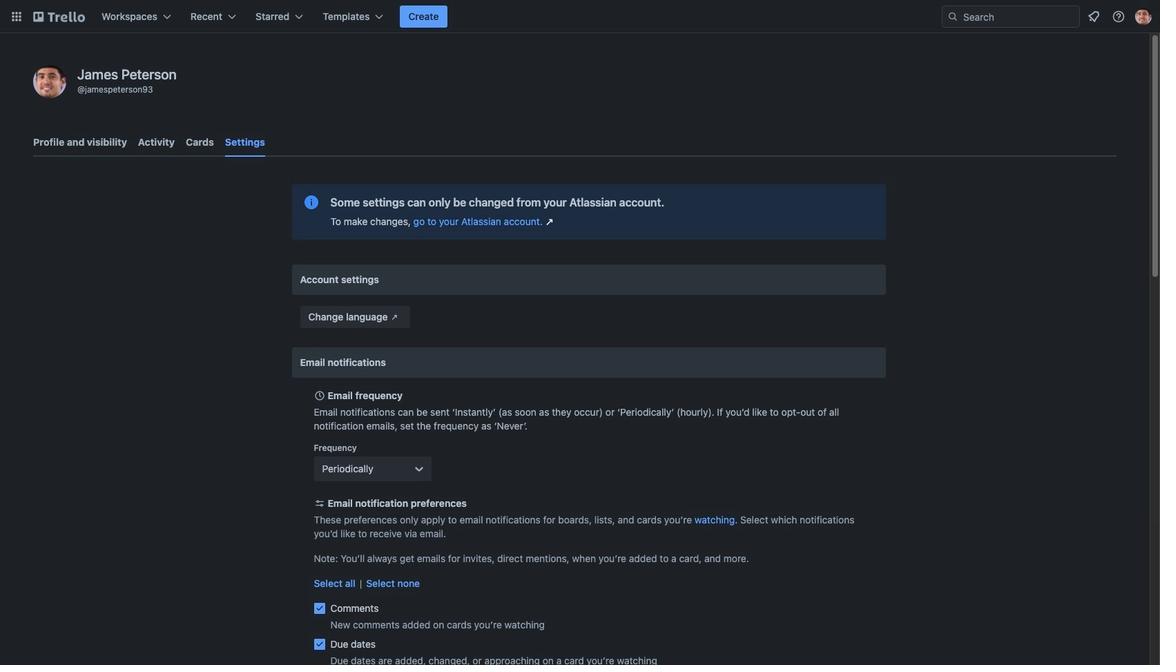 Task type: vqa. For each thing, say whether or not it's contained in the screenshot.
Starred
no



Task type: describe. For each thing, give the bounding box(es) containing it.
sm image
[[388, 310, 402, 324]]

Search field
[[943, 6, 1081, 28]]

back to home image
[[33, 6, 85, 28]]

search image
[[948, 11, 959, 22]]

james peterson (jamespeterson93) image
[[1136, 8, 1153, 25]]

james peterson (jamespeterson93) image
[[33, 65, 66, 98]]

0 notifications image
[[1086, 8, 1103, 25]]



Task type: locate. For each thing, give the bounding box(es) containing it.
primary element
[[0, 0, 1161, 33]]

open information menu image
[[1113, 10, 1126, 23]]



